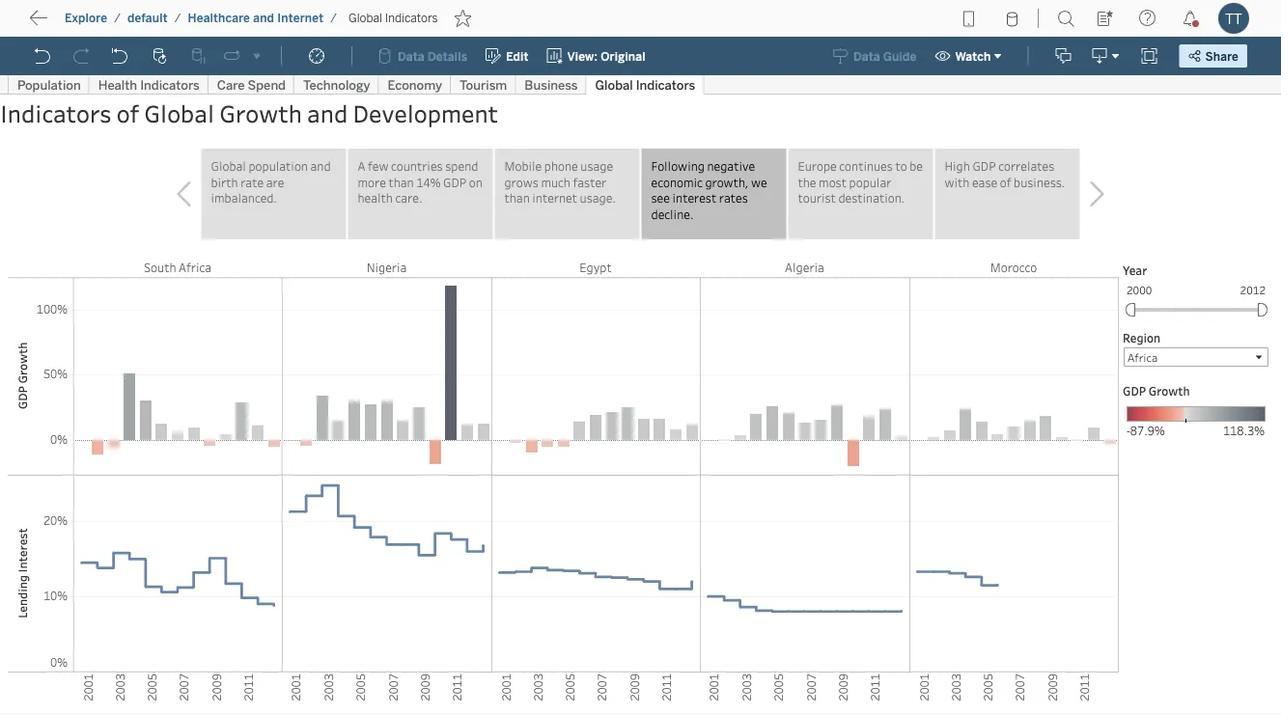 Task type: vqa. For each thing, say whether or not it's contained in the screenshot.
2nd / from right
yes



Task type: locate. For each thing, give the bounding box(es) containing it.
3 / from the left
[[331, 11, 337, 25]]

1 / from the left
[[114, 11, 121, 25]]

1 horizontal spatial /
[[175, 11, 181, 25]]

skip to content link
[[46, 11, 197, 37]]

skip to content
[[50, 15, 166, 33]]

2 horizontal spatial /
[[331, 11, 337, 25]]

/ right to
[[114, 11, 121, 25]]

to
[[87, 15, 102, 33]]

/ right the default link at the top left of the page
[[175, 11, 181, 25]]

/
[[114, 11, 121, 25], [175, 11, 181, 25], [331, 11, 337, 25]]

and
[[253, 11, 274, 25]]

explore / default / healthcare and internet /
[[65, 11, 337, 25]]

0 horizontal spatial /
[[114, 11, 121, 25]]

explore link
[[64, 10, 108, 26]]

skip
[[50, 15, 83, 33]]

explore
[[65, 11, 107, 25]]

global indicators element
[[343, 11, 444, 25]]

/ left global
[[331, 11, 337, 25]]



Task type: describe. For each thing, give the bounding box(es) containing it.
content
[[106, 15, 166, 33]]

indicators
[[385, 11, 438, 25]]

global indicators
[[349, 11, 438, 25]]

internet
[[278, 11, 324, 25]]

default link
[[127, 10, 169, 26]]

default
[[127, 11, 168, 25]]

healthcare
[[188, 11, 250, 25]]

2 / from the left
[[175, 11, 181, 25]]

healthcare and internet link
[[187, 10, 325, 26]]

global
[[349, 11, 382, 25]]



